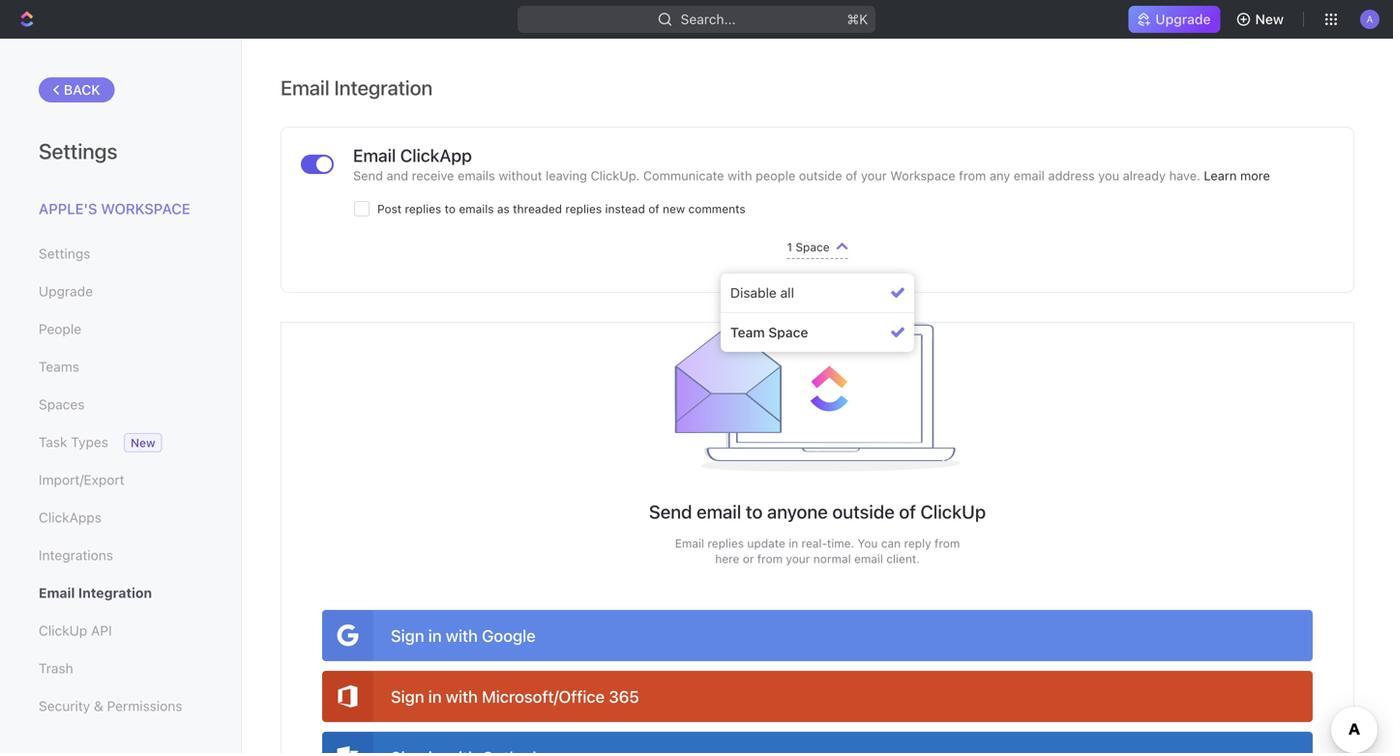 Task type: vqa. For each thing, say whether or not it's contained in the screenshot.
5 minutes before corresponding to Start Date
no



Task type: locate. For each thing, give the bounding box(es) containing it.
1 sign from the top
[[391, 626, 424, 646]]

2 horizontal spatial of
[[899, 501, 916, 523]]

or
[[743, 552, 754, 566]]

address
[[1048, 168, 1095, 183]]

of right people
[[846, 168, 858, 183]]

0 vertical spatial email integration
[[281, 75, 433, 100]]

email
[[281, 75, 330, 100], [353, 145, 396, 166], [675, 537, 704, 550], [39, 585, 75, 601]]

1 horizontal spatial of
[[846, 168, 858, 183]]

0 vertical spatial with
[[728, 168, 752, 183]]

⌘k
[[847, 11, 868, 27]]

1 horizontal spatial upgrade link
[[1128, 6, 1221, 33]]

to up update
[[746, 501, 763, 523]]

of left new
[[648, 202, 659, 216]]

without
[[499, 168, 542, 183]]

with left the google
[[446, 626, 478, 646]]

send
[[353, 168, 383, 183], [649, 501, 692, 523]]

integrations
[[39, 548, 113, 564]]

in left real-
[[789, 537, 798, 550]]

1 vertical spatial email integration
[[39, 585, 152, 601]]

0 horizontal spatial clickup
[[39, 623, 87, 639]]

2 vertical spatial email
[[854, 552, 883, 566]]

teams
[[39, 359, 79, 375]]

2 vertical spatial with
[[446, 687, 478, 707]]

email right 'any'
[[1014, 168, 1045, 183]]

new inside settings element
[[131, 436, 155, 450]]

new inside button
[[1255, 11, 1284, 27]]

0 horizontal spatial email integration
[[39, 585, 152, 601]]

google
[[482, 626, 536, 646]]

outside up you
[[832, 501, 895, 523]]

email down you
[[854, 552, 883, 566]]

0 vertical spatial outside
[[799, 168, 842, 183]]

replies for email
[[707, 537, 744, 550]]

api
[[91, 623, 112, 639]]

upgrade
[[1155, 11, 1211, 27], [39, 283, 93, 299]]

learn more link
[[1204, 168, 1270, 183]]

import/export
[[39, 472, 124, 488]]

2 vertical spatial in
[[428, 687, 442, 707]]

1 vertical spatial new
[[131, 436, 155, 450]]

here
[[715, 552, 739, 566]]

1 vertical spatial settings
[[39, 246, 90, 262]]

outside
[[799, 168, 842, 183], [832, 501, 895, 523]]

your
[[861, 168, 887, 183], [786, 552, 810, 566]]

1 vertical spatial your
[[786, 552, 810, 566]]

replies right 'post'
[[405, 202, 441, 216]]

integration
[[334, 75, 433, 100], [78, 585, 152, 601]]

normal
[[813, 552, 851, 566]]

2 horizontal spatial replies
[[707, 537, 744, 550]]

instead
[[605, 202, 645, 216]]

1 vertical spatial upgrade
[[39, 283, 93, 299]]

integration up clickapp
[[334, 75, 433, 100]]

outside right people
[[799, 168, 842, 183]]

any
[[990, 168, 1010, 183]]

all
[[780, 285, 794, 301]]

clickapps
[[39, 510, 102, 526]]

0 horizontal spatial send
[[353, 168, 383, 183]]

emails
[[458, 168, 495, 183], [459, 202, 494, 216]]

0 vertical spatial your
[[861, 168, 887, 183]]

upgrade up people
[[39, 283, 93, 299]]

upgrade link left new button
[[1128, 6, 1221, 33]]

1 vertical spatial emails
[[459, 202, 494, 216]]

replies up here
[[707, 537, 744, 550]]

clickup api link
[[39, 615, 202, 648]]

1 horizontal spatial send
[[649, 501, 692, 523]]

upgrade link
[[1128, 6, 1221, 33], [39, 275, 202, 308]]

2 sign from the top
[[391, 687, 424, 707]]

with down sign in with google
[[446, 687, 478, 707]]

0 horizontal spatial replies
[[405, 202, 441, 216]]

0 horizontal spatial workspace
[[101, 200, 190, 217]]

in inside email replies update in real-time. you can reply from here or from your normal email client.
[[789, 537, 798, 550]]

task
[[39, 434, 67, 450]]

to down receive
[[445, 202, 456, 216]]

space right 1
[[796, 240, 830, 254]]

from down update
[[757, 552, 783, 566]]

real-
[[802, 537, 827, 550]]

comments
[[688, 202, 745, 216]]

to
[[445, 202, 456, 216], [746, 501, 763, 523]]

clickup
[[920, 501, 986, 523], [39, 623, 87, 639]]

1 vertical spatial upgrade link
[[39, 275, 202, 308]]

clickapp
[[400, 145, 472, 166]]

outside inside email clickapp send and receive emails without leaving clickup. communicate with people outside of your workspace from any email address you already have. learn more
[[799, 168, 842, 183]]

update
[[747, 537, 785, 550]]

0 horizontal spatial upgrade
[[39, 283, 93, 299]]

emails left as
[[459, 202, 494, 216]]

1 vertical spatial sign
[[391, 687, 424, 707]]

post replies to emails as threaded replies instead of new comments
[[377, 202, 745, 216]]

1 vertical spatial clickup
[[39, 623, 87, 639]]

apple's
[[39, 200, 97, 217]]

1 vertical spatial to
[[746, 501, 763, 523]]

in left the google
[[428, 626, 442, 646]]

time.
[[827, 537, 854, 550]]

1 vertical spatial in
[[428, 626, 442, 646]]

0 vertical spatial integration
[[334, 75, 433, 100]]

2 horizontal spatial email
[[1014, 168, 1045, 183]]

0 vertical spatial workspace
[[890, 168, 955, 183]]

new
[[663, 202, 685, 216]]

email inside email replies update in real-time. you can reply from here or from your normal email client.
[[675, 537, 704, 550]]

sign for sign in with google
[[391, 626, 424, 646]]

of
[[846, 168, 858, 183], [648, 202, 659, 216], [899, 501, 916, 523]]

new
[[1255, 11, 1284, 27], [131, 436, 155, 450]]

1 horizontal spatial email
[[854, 552, 883, 566]]

settings down apple's
[[39, 246, 90, 262]]

0 horizontal spatial email
[[697, 501, 741, 523]]

0 horizontal spatial integration
[[78, 585, 152, 601]]

&
[[94, 698, 103, 714]]

clickup up 'reply'
[[920, 501, 986, 523]]

with for microsoft/office
[[446, 687, 478, 707]]

clickup.
[[591, 168, 640, 183]]

of inside email clickapp send and receive emails without leaving clickup. communicate with people outside of your workspace from any email address you already have. learn more
[[846, 168, 858, 183]]

upgrade link down settings link
[[39, 275, 202, 308]]

0 vertical spatial in
[[789, 537, 798, 550]]

1 horizontal spatial your
[[861, 168, 887, 183]]

0 vertical spatial send
[[353, 168, 383, 183]]

1 horizontal spatial to
[[746, 501, 763, 523]]

emails right receive
[[458, 168, 495, 183]]

0 horizontal spatial of
[[648, 202, 659, 216]]

anyone
[[767, 501, 828, 523]]

0 vertical spatial sign
[[391, 626, 424, 646]]

replies
[[405, 202, 441, 216], [565, 202, 602, 216], [707, 537, 744, 550]]

clickup inside settings element
[[39, 623, 87, 639]]

you
[[1098, 168, 1119, 183]]

0 vertical spatial to
[[445, 202, 456, 216]]

workspace
[[890, 168, 955, 183], [101, 200, 190, 217]]

and
[[387, 168, 408, 183]]

email
[[1014, 168, 1045, 183], [697, 501, 741, 523], [854, 552, 883, 566]]

with
[[728, 168, 752, 183], [446, 626, 478, 646], [446, 687, 478, 707]]

in for sign in with google
[[428, 626, 442, 646]]

disable all
[[730, 285, 794, 301]]

email clickapp send and receive emails without leaving clickup. communicate with people outside of your workspace from any email address you already have. learn more
[[353, 145, 1270, 183]]

0 horizontal spatial upgrade link
[[39, 275, 202, 308]]

0 vertical spatial upgrade
[[1155, 11, 1211, 27]]

email inside email clickapp send and receive emails without leaving clickup. communicate with people outside of your workspace from any email address you already have. learn more
[[353, 145, 396, 166]]

team space
[[730, 325, 808, 341]]

workspace up settings link
[[101, 200, 190, 217]]

send email to anyone outside of clickup
[[649, 501, 986, 523]]

settings up apple's
[[39, 138, 117, 163]]

0 horizontal spatial your
[[786, 552, 810, 566]]

1 horizontal spatial email integration
[[281, 75, 433, 100]]

from
[[959, 168, 986, 183], [935, 537, 960, 550], [757, 552, 783, 566]]

0 vertical spatial email
[[1014, 168, 1045, 183]]

leaving
[[546, 168, 587, 183]]

replies down leaving
[[565, 202, 602, 216]]

your inside email replies update in real-time. you can reply from here or from your normal email client.
[[786, 552, 810, 566]]

1 horizontal spatial replies
[[565, 202, 602, 216]]

2 vertical spatial of
[[899, 501, 916, 523]]

permissions
[[107, 698, 182, 714]]

with left people
[[728, 168, 752, 183]]

1 vertical spatial integration
[[78, 585, 152, 601]]

2 vertical spatial from
[[757, 552, 783, 566]]

workspace inside email clickapp send and receive emails without leaving clickup. communicate with people outside of your workspace from any email address you already have. learn more
[[890, 168, 955, 183]]

space down all
[[768, 325, 808, 341]]

1 horizontal spatial workspace
[[890, 168, 955, 183]]

0 vertical spatial of
[[846, 168, 858, 183]]

import/export link
[[39, 464, 202, 497]]

1 vertical spatial email
[[697, 501, 741, 523]]

1 horizontal spatial new
[[1255, 11, 1284, 27]]

email integration inside settings element
[[39, 585, 152, 601]]

0 horizontal spatial to
[[445, 202, 456, 216]]

replies inside email replies update in real-time. you can reply from here or from your normal email client.
[[707, 537, 744, 550]]

1 vertical spatial with
[[446, 626, 478, 646]]

0 vertical spatial space
[[796, 240, 830, 254]]

workspace inside settings element
[[101, 200, 190, 217]]

security & permissions link
[[39, 690, 202, 723]]

1 vertical spatial workspace
[[101, 200, 190, 217]]

upgrade left new button
[[1155, 11, 1211, 27]]

1 horizontal spatial integration
[[334, 75, 433, 100]]

from right 'reply'
[[935, 537, 960, 550]]

clickup up trash
[[39, 623, 87, 639]]

teams link
[[39, 351, 202, 384]]

0 vertical spatial new
[[1255, 11, 1284, 27]]

settings
[[39, 138, 117, 163], [39, 246, 90, 262]]

to for emails
[[445, 202, 456, 216]]

integration down integrations link
[[78, 585, 152, 601]]

workspace left 'any'
[[890, 168, 955, 183]]

in
[[789, 537, 798, 550], [428, 626, 442, 646], [428, 687, 442, 707]]

365
[[609, 687, 639, 707]]

your inside email clickapp send and receive emails without leaving clickup. communicate with people outside of your workspace from any email address you already have. learn more
[[861, 168, 887, 183]]

0 vertical spatial emails
[[458, 168, 495, 183]]

0 vertical spatial from
[[959, 168, 986, 183]]

types
[[71, 434, 108, 450]]

emails inside email clickapp send and receive emails without leaving clickup. communicate with people outside of your workspace from any email address you already have. learn more
[[458, 168, 495, 183]]

have.
[[1169, 168, 1200, 183]]

spaces
[[39, 397, 85, 413]]

in down sign in with google
[[428, 687, 442, 707]]

sign
[[391, 626, 424, 646], [391, 687, 424, 707]]

1 horizontal spatial clickup
[[920, 501, 986, 523]]

of up 'reply'
[[899, 501, 916, 523]]

from left 'any'
[[959, 168, 986, 183]]

0 horizontal spatial new
[[131, 436, 155, 450]]

1 vertical spatial space
[[768, 325, 808, 341]]

email up here
[[697, 501, 741, 523]]

0 vertical spatial settings
[[39, 138, 117, 163]]



Task type: describe. For each thing, give the bounding box(es) containing it.
1 space
[[787, 240, 830, 254]]

from inside email clickapp send and receive emails without leaving clickup. communicate with people outside of your workspace from any email address you already have. learn more
[[959, 168, 986, 183]]

email inside email replies update in real-time. you can reply from here or from your normal email client.
[[854, 552, 883, 566]]

in for sign in with microsoft/office 365
[[428, 687, 442, 707]]

upgrade link inside settings element
[[39, 275, 202, 308]]

search...
[[681, 11, 736, 27]]

to for anyone
[[746, 501, 763, 523]]

people
[[39, 321, 81, 337]]

people
[[756, 168, 795, 183]]

trash
[[39, 661, 73, 677]]

post
[[377, 202, 402, 216]]

send inside email clickapp send and receive emails without leaving clickup. communicate with people outside of your workspace from any email address you already have. learn more
[[353, 168, 383, 183]]

1
[[787, 240, 792, 254]]

client.
[[886, 552, 920, 566]]

reply
[[904, 537, 931, 550]]

team
[[730, 325, 765, 341]]

email inside settings element
[[39, 585, 75, 601]]

1 vertical spatial of
[[648, 202, 659, 216]]

people link
[[39, 313, 202, 346]]

sign in with google
[[391, 626, 536, 646]]

integration inside settings element
[[78, 585, 152, 601]]

settings element
[[0, 39, 242, 754]]

new button
[[1228, 4, 1295, 35]]

as
[[497, 202, 510, 216]]

email replies update in real-time. you can reply from here or from your normal email client.
[[675, 537, 960, 566]]

back link
[[39, 77, 115, 103]]

space for team space
[[768, 325, 808, 341]]

apple's workspace
[[39, 200, 190, 217]]

threaded
[[513, 202, 562, 216]]

email integration link
[[39, 577, 202, 610]]

spaces link
[[39, 388, 202, 421]]

back
[[64, 82, 100, 98]]

settings link
[[39, 238, 202, 270]]

can
[[881, 537, 901, 550]]

0 vertical spatial clickup
[[920, 501, 986, 523]]

1 settings from the top
[[39, 138, 117, 163]]

disable
[[730, 285, 777, 301]]

you
[[858, 537, 878, 550]]

sign in with microsoft/office 365 button
[[322, 671, 1313, 723]]

1 vertical spatial outside
[[832, 501, 895, 523]]

1 horizontal spatial upgrade
[[1155, 11, 1211, 27]]

task types
[[39, 434, 108, 450]]

upgrade inside settings element
[[39, 283, 93, 299]]

sign in with google button
[[322, 610, 1313, 662]]

security & permissions
[[39, 698, 182, 714]]

with for google
[[446, 626, 478, 646]]

clickapps link
[[39, 502, 202, 534]]

receive
[[412, 168, 454, 183]]

sign in with microsoft/office 365
[[391, 687, 639, 707]]

already
[[1123, 168, 1166, 183]]

1 vertical spatial send
[[649, 501, 692, 523]]

more
[[1240, 168, 1270, 183]]

microsoft/office
[[482, 687, 605, 707]]

communicate
[[643, 168, 724, 183]]

replies for post
[[405, 202, 441, 216]]

sign for sign in with microsoft/office 365
[[391, 687, 424, 707]]

learn
[[1204, 168, 1237, 183]]

2 settings from the top
[[39, 246, 90, 262]]

1 vertical spatial from
[[935, 537, 960, 550]]

with inside email clickapp send and receive emails without leaving clickup. communicate with people outside of your workspace from any email address you already have. learn more
[[728, 168, 752, 183]]

clickup api
[[39, 623, 112, 639]]

integrations link
[[39, 539, 202, 572]]

0 vertical spatial upgrade link
[[1128, 6, 1221, 33]]

security
[[39, 698, 90, 714]]

email inside email clickapp send and receive emails without leaving clickup. communicate with people outside of your workspace from any email address you already have. learn more
[[1014, 168, 1045, 183]]

space for 1 space
[[796, 240, 830, 254]]

trash link
[[39, 653, 202, 685]]



